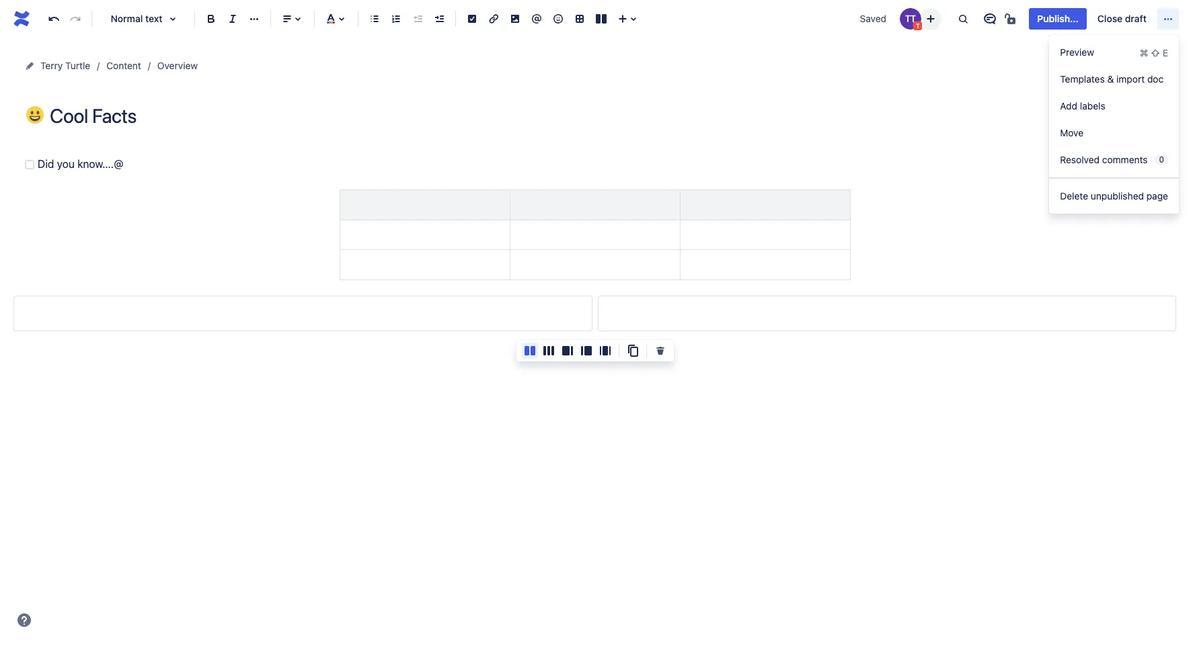 Task type: locate. For each thing, give the bounding box(es) containing it.
outdent ⇧tab image
[[410, 11, 426, 27]]

:grinning: image
[[26, 106, 44, 124]]

did
[[38, 158, 54, 170]]

menu containing preview
[[1050, 35, 1179, 214]]

align left image
[[279, 11, 295, 27]]

group
[[1050, 35, 1179, 178]]

saved
[[860, 13, 887, 24]]

comments
[[1102, 154, 1148, 165]]

templates & import doc button
[[1050, 66, 1179, 93]]

text
[[145, 13, 162, 24]]

indent tab image
[[431, 11, 447, 27]]

unpublished
[[1091, 190, 1144, 202]]

move button
[[1050, 120, 1179, 147]]

doc
[[1148, 73, 1164, 85]]

confluence image
[[11, 8, 32, 30]]

group containing preview
[[1050, 35, 1179, 178]]

terry turtle link
[[40, 58, 90, 74]]

draft
[[1125, 13, 1147, 24]]

labels
[[1080, 100, 1106, 112]]

add
[[1060, 100, 1078, 112]]

close draft
[[1098, 13, 1147, 24]]

templates
[[1060, 73, 1105, 85]]

resolved comments
[[1060, 154, 1148, 165]]

menu
[[1050, 35, 1179, 214]]

left sidebar image
[[578, 343, 595, 359]]

&
[[1108, 73, 1114, 85]]

publish... button
[[1029, 8, 1087, 30]]

did you know….@
[[38, 158, 123, 170]]

you
[[57, 158, 75, 170]]

turtle
[[65, 60, 90, 71]]

help image
[[16, 613, 32, 629]]

preview
[[1060, 46, 1094, 58]]

find and replace image
[[955, 11, 972, 27]]

move this page image
[[24, 61, 35, 71]]

add labels
[[1060, 100, 1106, 112]]

:grinning: image
[[26, 106, 44, 124]]

0
[[1159, 155, 1164, 165]]

normal text
[[111, 13, 162, 24]]

layouts image
[[593, 11, 609, 27]]

redo ⌘⇧z image
[[67, 11, 83, 27]]

link image
[[486, 11, 502, 27]]

terry turtle
[[40, 60, 90, 71]]

import
[[1117, 73, 1145, 85]]

Give this page a title text field
[[50, 105, 1168, 127]]

copy image
[[625, 343, 641, 359]]

normal text button
[[98, 4, 189, 34]]

delete
[[1060, 190, 1088, 202]]

overview link
[[157, 58, 198, 74]]

add image, video, or file image
[[507, 11, 523, 27]]

add labels button
[[1050, 93, 1179, 120]]

know….@
[[77, 158, 123, 170]]

page
[[1147, 190, 1168, 202]]

no restrictions image
[[1004, 11, 1020, 27]]

invite to edit image
[[923, 10, 939, 27]]

italic ⌘i image
[[225, 11, 241, 27]]

three columns image
[[541, 343, 557, 359]]



Task type: describe. For each thing, give the bounding box(es) containing it.
numbered list ⌘⇧7 image
[[388, 11, 404, 27]]

normal
[[111, 13, 143, 24]]

⇧
[[1151, 47, 1160, 58]]

content link
[[106, 58, 141, 74]]

more image
[[1160, 11, 1176, 27]]

bullet list ⌘⇧8 image
[[367, 11, 383, 27]]

emoji image
[[550, 11, 566, 27]]

more formatting image
[[246, 11, 262, 27]]

table image
[[572, 11, 588, 27]]

delete unpublished page button
[[1050, 183, 1179, 210]]

mention image
[[529, 11, 545, 27]]

e
[[1163, 47, 1168, 58]]

delete unpublished page
[[1060, 190, 1168, 202]]

templates & import doc
[[1060, 73, 1164, 85]]

content
[[106, 60, 141, 71]]

publish...
[[1038, 13, 1079, 24]]

action item image
[[464, 11, 480, 27]]

⌘
[[1140, 47, 1149, 58]]

move
[[1060, 127, 1084, 139]]

three columns with sidebars image
[[597, 343, 613, 359]]

bold ⌘b image
[[203, 11, 219, 27]]

close
[[1098, 13, 1123, 24]]

remove image
[[652, 343, 669, 359]]

overview
[[157, 60, 198, 71]]

close draft button
[[1090, 8, 1155, 30]]

make page fixed-width image
[[1148, 58, 1164, 74]]

terry
[[40, 60, 63, 71]]

resolved
[[1060, 154, 1100, 165]]

terry turtle image
[[900, 8, 922, 30]]

two columns image
[[522, 343, 538, 359]]

⌘ ⇧ e
[[1140, 47, 1168, 58]]

undo ⌘z image
[[46, 11, 62, 27]]

comment icon image
[[982, 11, 999, 27]]

confluence image
[[11, 8, 32, 30]]

Main content area, start typing to enter text. text field
[[13, 155, 1176, 332]]

right sidebar image
[[560, 343, 576, 359]]



Task type: vqa. For each thing, say whether or not it's contained in the screenshot.
Search ICON
no



